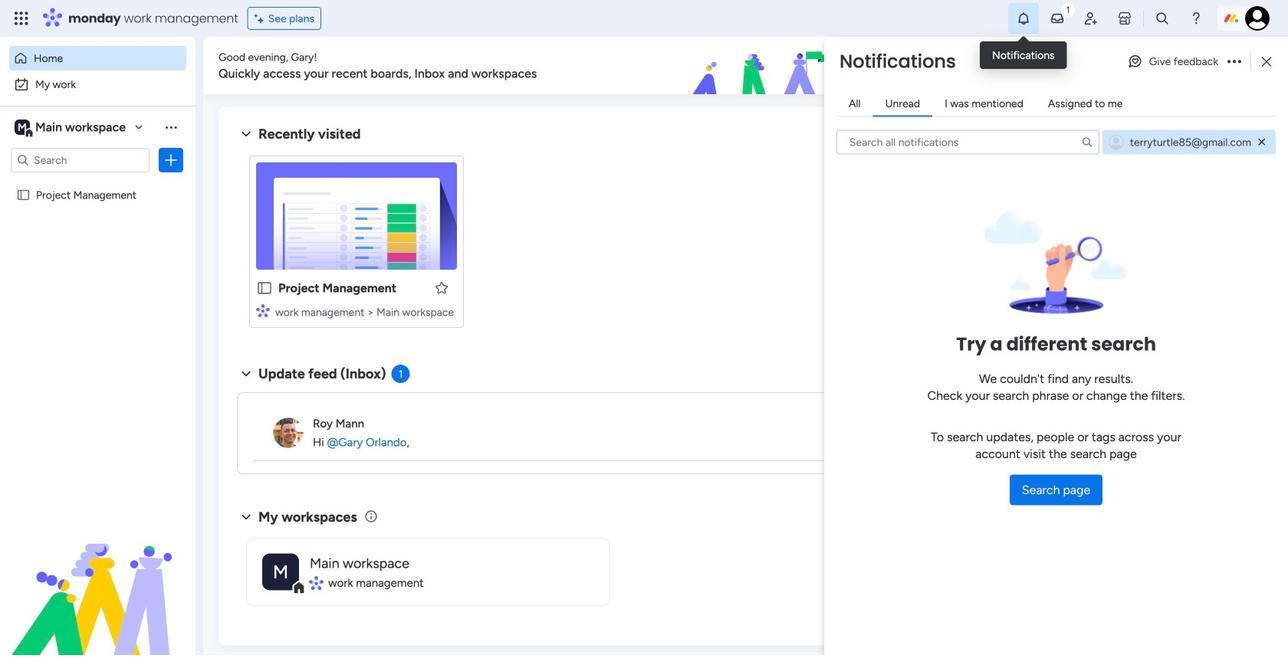 Task type: describe. For each thing, give the bounding box(es) containing it.
terryturtle85@gmail.com image
[[1109, 135, 1124, 150]]

help center element
[[1035, 440, 1266, 501]]

give feedback image
[[1128, 54, 1143, 69]]

2 vertical spatial option
[[0, 181, 196, 184]]

v2 bolt switch image
[[1168, 57, 1176, 74]]

update feed image
[[1050, 11, 1065, 26]]

0 horizontal spatial workspace image
[[15, 119, 30, 136]]

add to favorites image
[[434, 280, 449, 296]]

search image
[[1081, 136, 1094, 148]]

Search in workspace field
[[32, 151, 128, 169]]

0 horizontal spatial options image
[[163, 153, 179, 168]]

templates image image
[[1049, 116, 1252, 222]]

close my workspaces image
[[237, 508, 255, 527]]

1 vertical spatial lottie animation element
[[0, 501, 196, 656]]

search everything image
[[1155, 11, 1170, 26]]

gary orlando image
[[1246, 6, 1270, 31]]



Task type: locate. For each thing, give the bounding box(es) containing it.
options image down workspace options image
[[163, 153, 179, 168]]

workspace options image
[[163, 119, 179, 135]]

lottie animation image
[[602, 37, 1033, 95], [0, 501, 196, 656]]

help image
[[1189, 11, 1204, 26]]

1 vertical spatial workspace image
[[262, 554, 299, 591]]

option
[[9, 46, 186, 71], [9, 72, 186, 97], [0, 181, 196, 184]]

1 vertical spatial lottie animation image
[[0, 501, 196, 656]]

list box
[[0, 179, 196, 415]]

select product image
[[14, 11, 29, 26]]

0 vertical spatial options image
[[1228, 57, 1242, 66]]

options image right v2 bolt switch 'icon'
[[1228, 57, 1242, 66]]

close recently visited image
[[237, 125, 255, 143]]

public board image
[[16, 188, 31, 202], [256, 280, 273, 297]]

1 image
[[1062, 1, 1075, 18]]

0 horizontal spatial lottie animation element
[[0, 501, 196, 656]]

0 vertical spatial lottie animation image
[[602, 37, 1033, 95]]

0 vertical spatial workspace image
[[15, 119, 30, 136]]

invite members image
[[1084, 11, 1099, 26]]

1 vertical spatial options image
[[163, 153, 179, 168]]

v2 user feedback image
[[1048, 57, 1059, 74]]

lottie animation image for the topmost the lottie animation "element"
[[602, 37, 1033, 95]]

lottie animation element
[[602, 37, 1033, 95], [0, 501, 196, 656]]

1 vertical spatial option
[[9, 72, 186, 97]]

1 horizontal spatial lottie animation element
[[602, 37, 1033, 95]]

1 horizontal spatial public board image
[[256, 280, 273, 297]]

0 horizontal spatial public board image
[[16, 188, 31, 202]]

None search field
[[837, 130, 1100, 155]]

getting started element
[[1035, 366, 1266, 428]]

1 vertical spatial public board image
[[256, 280, 273, 297]]

Search all notifications search field
[[837, 130, 1100, 155]]

1 horizontal spatial options image
[[1228, 57, 1242, 66]]

roy mann image
[[273, 418, 304, 449]]

monday marketplace image
[[1118, 11, 1133, 26]]

options image
[[1228, 57, 1242, 66], [163, 153, 179, 168]]

1 element
[[392, 365, 410, 384]]

contact sales element
[[1035, 514, 1266, 575]]

0 vertical spatial option
[[9, 46, 186, 71]]

0 horizontal spatial lottie animation image
[[0, 501, 196, 656]]

0 vertical spatial lottie animation element
[[602, 37, 1033, 95]]

notifications image
[[1016, 11, 1032, 26]]

1 horizontal spatial lottie animation image
[[602, 37, 1033, 95]]

close update feed (inbox) image
[[237, 365, 255, 384]]

dialog
[[825, 37, 1289, 656]]

see plans image
[[254, 10, 268, 27]]

workspace selection element
[[15, 118, 128, 138]]

1 horizontal spatial workspace image
[[262, 554, 299, 591]]

lottie animation image for bottommost the lottie animation "element"
[[0, 501, 196, 656]]

0 vertical spatial public board image
[[16, 188, 31, 202]]

workspace image
[[15, 119, 30, 136], [262, 554, 299, 591]]



Task type: vqa. For each thing, say whether or not it's contained in the screenshot.
'Give feedback' icon
yes



